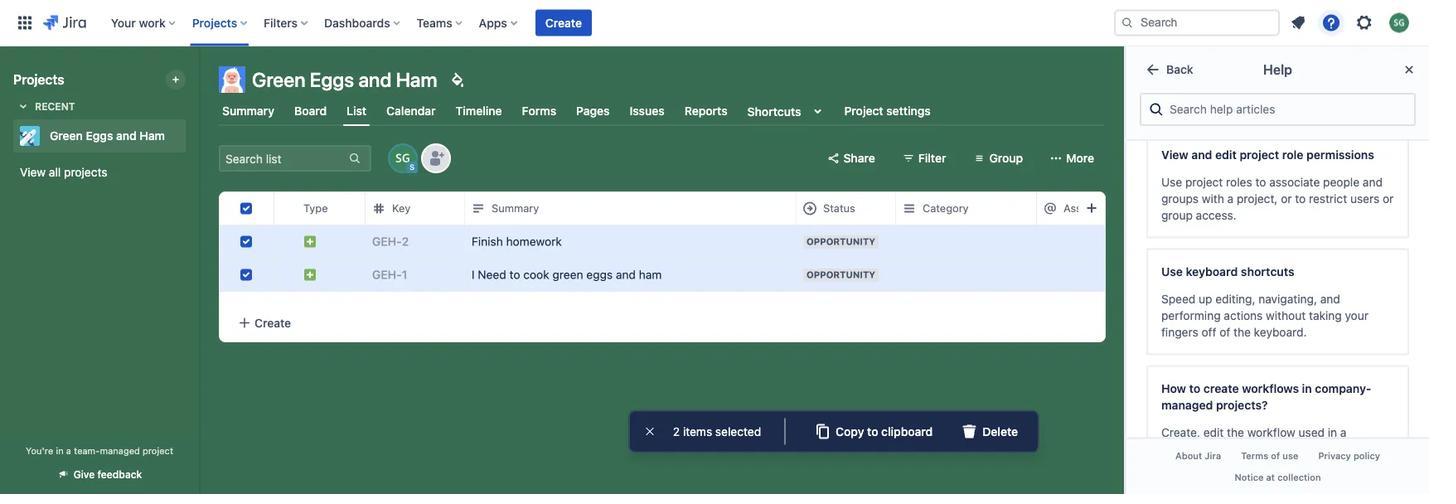 Task type: locate. For each thing, give the bounding box(es) containing it.
filters button
[[259, 10, 314, 36]]

and left 'ham'
[[616, 268, 636, 282]]

a right with on the right top
[[1228, 192, 1234, 205]]

1 vertical spatial green
[[50, 129, 83, 143]]

1 row from the top
[[220, 192, 1430, 226]]

or inside create, edit the workflow used in a company-managed project, or modify the way task types are handled.
[[1313, 442, 1324, 456]]

create button down 'ham'
[[220, 304, 1105, 342]]

dashboards button
[[319, 10, 407, 36]]

project, up handled.
[[1269, 442, 1310, 456]]

to left cook
[[510, 268, 520, 282]]

0 horizontal spatial 2
[[402, 235, 409, 248]]

associate
[[1270, 175, 1321, 189]]

in inside create, edit the workflow used in a company-managed project, or modify the way task types are handled.
[[1328, 425, 1338, 439]]

2 horizontal spatial a
[[1341, 425, 1347, 439]]

privacy policy link
[[1309, 446, 1391, 467]]

permissions
[[1307, 148, 1375, 161]]

1 horizontal spatial 2
[[673, 425, 680, 438]]

managed down how
[[1162, 398, 1214, 412]]

0 vertical spatial projects
[[192, 16, 237, 29]]

lead image
[[304, 235, 317, 248], [304, 268, 317, 282]]

in right the workflows
[[1303, 381, 1313, 395]]

1 vertical spatial geh-
[[372, 268, 402, 282]]

help
[[1264, 62, 1293, 78]]

cook
[[524, 268, 550, 282]]

managed up are
[[1216, 442, 1266, 456]]

2 up the 1
[[402, 235, 409, 248]]

use for use project roles to associate people and groups with a project, or to restrict users or group access.
[[1162, 175, 1183, 189]]

edit up roles
[[1216, 148, 1237, 161]]

eggs up board
[[310, 68, 354, 91]]

of left use
[[1271, 451, 1281, 462]]

tab list
[[209, 96, 1115, 126]]

create button inside primary element
[[536, 10, 592, 36]]

selected
[[716, 425, 761, 438]]

to inside how to create workflows in company- managed projects?
[[1190, 381, 1201, 395]]

1 horizontal spatial projects
[[192, 16, 237, 29]]

managed up feedback
[[100, 445, 140, 456]]

summary up "finish homework"
[[492, 202, 539, 215]]

of right off
[[1220, 325, 1231, 339]]

company- inside how to create workflows in company- managed projects?
[[1315, 381, 1372, 395]]

2 horizontal spatial in
[[1328, 425, 1338, 439]]

0 vertical spatial project,
[[1237, 192, 1278, 205]]

use inside use project roles to associate people and groups with a project, or to restrict users or group access.
[[1162, 175, 1183, 189]]

1 geh- from the top
[[372, 235, 402, 248]]

performing
[[1162, 308, 1221, 322]]

actions
[[1224, 308, 1263, 322]]

to right how
[[1190, 381, 1201, 395]]

calendar
[[387, 104, 436, 118]]

1 use from the top
[[1162, 175, 1183, 189]]

table
[[220, 192, 1430, 304]]

green eggs and ham up "list"
[[252, 68, 438, 91]]

2 lead image from the top
[[304, 268, 317, 282]]

about
[[1176, 451, 1203, 462]]

off
[[1202, 325, 1217, 339]]

geh-1 link
[[372, 267, 407, 283]]

to inside row
[[510, 268, 520, 282]]

in
[[1303, 381, 1313, 395], [1328, 425, 1338, 439], [56, 445, 64, 456]]

edit up jira
[[1204, 425, 1224, 439]]

1 horizontal spatial green eggs and ham
[[252, 68, 438, 91]]

workflow
[[1248, 425, 1296, 439]]

groups
[[1162, 192, 1199, 205]]

0 vertical spatial use
[[1162, 175, 1183, 189]]

0 horizontal spatial projects
[[13, 72, 64, 87]]

2 use from the top
[[1162, 265, 1183, 278]]

1 vertical spatial view
[[20, 165, 46, 179]]

eggs
[[587, 268, 613, 282]]

people
[[1324, 175, 1360, 189]]

lead image for geh-1
[[304, 268, 317, 282]]

dashboards
[[324, 16, 390, 29]]

create inside primary element
[[546, 16, 582, 29]]

0 vertical spatial create button
[[536, 10, 592, 36]]

keyboard.
[[1254, 325, 1307, 339]]

create
[[546, 16, 582, 29], [255, 316, 291, 330]]

1 horizontal spatial company-
[[1315, 381, 1372, 395]]

0 vertical spatial geh-
[[372, 235, 402, 248]]

a
[[1228, 192, 1234, 205], [1341, 425, 1347, 439], [66, 445, 71, 456]]

2 left items
[[673, 425, 680, 438]]

terms
[[1242, 451, 1269, 462]]

opportunity
[[807, 236, 876, 247], [807, 270, 876, 280]]

1 vertical spatial the
[[1227, 425, 1245, 439]]

sidebar navigation image
[[181, 66, 217, 100]]

geh- up geh-1
[[372, 235, 402, 248]]

1 vertical spatial lead image
[[304, 268, 317, 282]]

of
[[1220, 325, 1231, 339], [1271, 451, 1281, 462]]

edit
[[1216, 148, 1237, 161], [1204, 425, 1224, 439]]

create project image
[[169, 73, 182, 86]]

green up summary link at the top
[[252, 68, 306, 91]]

0 horizontal spatial green eggs and ham
[[50, 129, 165, 143]]

0 horizontal spatial green
[[50, 129, 83, 143]]

2 geh- from the top
[[372, 268, 402, 282]]

3 row from the top
[[220, 258, 1430, 292]]

about jira button
[[1166, 446, 1232, 467]]

project, inside create, edit the workflow used in a company-managed project, or modify the way task types are handled.
[[1269, 442, 1310, 456]]

the down actions
[[1234, 325, 1251, 339]]

settings
[[887, 104, 931, 118]]

banner containing your work
[[0, 0, 1430, 46]]

terms of use
[[1242, 451, 1299, 462]]

geh-2 link
[[372, 233, 409, 250]]

2
[[402, 235, 409, 248], [673, 425, 680, 438]]

ham left "add to starred" image
[[140, 129, 165, 143]]

or right users
[[1383, 192, 1394, 205]]

summary inside tab list
[[222, 104, 274, 118]]

geh-2
[[372, 235, 409, 248]]

pages
[[576, 104, 610, 118]]

0 vertical spatial ham
[[396, 68, 438, 91]]

0 vertical spatial company-
[[1315, 381, 1372, 395]]

your
[[1345, 308, 1369, 322]]

0 vertical spatial in
[[1303, 381, 1313, 395]]

you're in a team-managed project
[[26, 445, 173, 456]]

1 vertical spatial use
[[1162, 265, 1183, 278]]

1 vertical spatial a
[[1341, 425, 1347, 439]]

jira image
[[43, 13, 86, 33], [43, 13, 86, 33]]

1 vertical spatial company-
[[1162, 442, 1216, 456]]

1 horizontal spatial green
[[252, 68, 306, 91]]

0 horizontal spatial eggs
[[86, 129, 113, 143]]

the right modify
[[1367, 442, 1384, 456]]

1 vertical spatial 2
[[673, 425, 680, 438]]

view
[[1162, 148, 1189, 161], [20, 165, 46, 179]]

0 vertical spatial summary
[[222, 104, 274, 118]]

at
[[1267, 472, 1275, 483]]

green
[[553, 268, 583, 282]]

0 horizontal spatial of
[[1220, 325, 1231, 339]]

and inside table
[[616, 268, 636, 282]]

2 vertical spatial a
[[66, 445, 71, 456]]

notice at collection
[[1235, 472, 1322, 483]]

1 horizontal spatial in
[[1303, 381, 1313, 395]]

collapse recent projects image
[[13, 96, 33, 116]]

0 vertical spatial edit
[[1216, 148, 1237, 161]]

use up groups on the right top
[[1162, 175, 1183, 189]]

to inside button
[[868, 425, 879, 438]]

a up modify
[[1341, 425, 1347, 439]]

project, inside use project roles to associate people and groups with a project, or to restrict users or group access.
[[1237, 192, 1278, 205]]

view for view all projects
[[20, 165, 46, 179]]

1 horizontal spatial or
[[1313, 442, 1324, 456]]

need
[[478, 268, 506, 282]]

and up users
[[1363, 175, 1383, 189]]

or down used
[[1313, 442, 1324, 456]]

company- up used
[[1315, 381, 1372, 395]]

and up taking on the right bottom of page
[[1321, 292, 1341, 306]]

geh- down geh-2 link
[[372, 268, 402, 282]]

project up with on the right top
[[1186, 175, 1223, 189]]

1 vertical spatial projects
[[13, 72, 64, 87]]

1 vertical spatial opportunity
[[807, 270, 876, 280]]

more button
[[1040, 145, 1105, 172]]

projects up sidebar navigation icon at the top of the page
[[192, 16, 237, 29]]

1 vertical spatial ham
[[140, 129, 165, 143]]

notice at collection link
[[1225, 467, 1331, 488]]

sam green image
[[390, 145, 416, 172]]

used
[[1299, 425, 1325, 439]]

0 vertical spatial eggs
[[310, 68, 354, 91]]

0 horizontal spatial in
[[56, 445, 64, 456]]

copy to clipboard button
[[803, 418, 943, 445]]

green down recent on the left top of page
[[50, 129, 83, 143]]

in right you're
[[56, 445, 64, 456]]

delete button
[[950, 418, 1028, 445]]

project, down roles
[[1237, 192, 1278, 205]]

company- inside create, edit the workflow used in a company-managed project, or modify the way task types are handled.
[[1162, 442, 1216, 456]]

the down projects?
[[1227, 425, 1245, 439]]

a inside create, edit the workflow used in a company-managed project, or modify the way task types are handled.
[[1341, 425, 1347, 439]]

row containing type
[[220, 192, 1430, 226]]

edit inside create, edit the workflow used in a company-managed project, or modify the way task types are handled.
[[1204, 425, 1224, 439]]

summary up "search list" text field
[[222, 104, 274, 118]]

fingers
[[1162, 325, 1199, 339]]

0 vertical spatial create
[[546, 16, 582, 29]]

group button
[[963, 145, 1033, 172]]

type
[[304, 202, 328, 215]]

clipboard
[[882, 425, 933, 438]]

0 vertical spatial opportunity
[[807, 236, 876, 247]]

1 vertical spatial project,
[[1269, 442, 1310, 456]]

0 horizontal spatial ham
[[140, 129, 165, 143]]

to right "copy"
[[868, 425, 879, 438]]

1 lead image from the top
[[304, 235, 317, 248]]

2 vertical spatial the
[[1367, 442, 1384, 456]]

eggs up view all projects link
[[86, 129, 113, 143]]

project left role
[[1240, 148, 1280, 161]]

view left all
[[20, 165, 46, 179]]

0 vertical spatial the
[[1234, 325, 1251, 339]]

0 horizontal spatial a
[[66, 445, 71, 456]]

close image
[[1400, 60, 1420, 80]]

1 horizontal spatial project
[[1186, 175, 1223, 189]]

1 vertical spatial edit
[[1204, 425, 1224, 439]]

add people image
[[426, 148, 446, 168]]

handled.
[[1264, 459, 1311, 472]]

row containing geh-2
[[220, 225, 1430, 259]]

project up give feedback button
[[143, 445, 173, 456]]

1 horizontal spatial ham
[[396, 68, 438, 91]]

0 vertical spatial a
[[1228, 192, 1234, 205]]

create button right "apps" "popup button"
[[536, 10, 592, 36]]

share button
[[817, 145, 885, 172]]

status
[[823, 202, 856, 215]]

all
[[49, 165, 61, 179]]

or
[[1281, 192, 1292, 205], [1383, 192, 1394, 205], [1313, 442, 1324, 456]]

1 horizontal spatial a
[[1228, 192, 1234, 205]]

primary element
[[10, 0, 1115, 46]]

to
[[1256, 175, 1267, 189], [1296, 192, 1306, 205], [510, 268, 520, 282], [1190, 381, 1201, 395], [868, 425, 879, 438]]

in up modify
[[1328, 425, 1338, 439]]

feedback
[[97, 469, 142, 481]]

2 inside row
[[402, 235, 409, 248]]

tab list containing list
[[209, 96, 1115, 126]]

terms of use link
[[1232, 446, 1309, 467]]

your
[[111, 16, 136, 29]]

2 horizontal spatial project
[[1240, 148, 1280, 161]]

1 horizontal spatial create
[[546, 16, 582, 29]]

1 vertical spatial eggs
[[86, 129, 113, 143]]

1 opportunity from the top
[[807, 236, 876, 247]]

0 vertical spatial lead image
[[304, 235, 317, 248]]

finish
[[472, 235, 503, 248]]

banner
[[0, 0, 1430, 46]]

geh-1
[[372, 268, 407, 282]]

keyboard
[[1186, 265, 1238, 278]]

0 horizontal spatial project
[[143, 445, 173, 456]]

1 vertical spatial summary
[[492, 202, 539, 215]]

or down associate
[[1281, 192, 1292, 205]]

1 vertical spatial project
[[1186, 175, 1223, 189]]

view up groups on the right top
[[1162, 148, 1189, 161]]

projects up collapse recent projects icon
[[13, 72, 64, 87]]

Search field
[[1115, 10, 1280, 36]]

0 vertical spatial of
[[1220, 325, 1231, 339]]

group
[[990, 151, 1024, 165]]

green eggs and ham up view all projects link
[[50, 129, 165, 143]]

0 horizontal spatial summary
[[222, 104, 274, 118]]

project settings link
[[841, 96, 934, 126]]

1 horizontal spatial view
[[1162, 148, 1189, 161]]

deselect all items image
[[643, 425, 657, 438]]

1 horizontal spatial summary
[[492, 202, 539, 215]]

list
[[347, 104, 367, 118]]

shortcuts
[[748, 104, 801, 118]]

finish homework
[[472, 235, 562, 248]]

green
[[252, 68, 306, 91], [50, 129, 83, 143]]

1 vertical spatial in
[[1328, 425, 1338, 439]]

your profile and settings image
[[1390, 13, 1410, 33]]

1 vertical spatial green eggs and ham
[[50, 129, 165, 143]]

2 vertical spatial project
[[143, 445, 173, 456]]

1 horizontal spatial of
[[1271, 451, 1281, 462]]

green eggs and ham
[[252, 68, 438, 91], [50, 129, 165, 143]]

about jira
[[1176, 451, 1222, 462]]

work
[[139, 16, 166, 29]]

group
[[1162, 208, 1193, 222]]

0 vertical spatial 2
[[402, 235, 409, 248]]

row
[[220, 192, 1430, 226], [220, 225, 1430, 259], [220, 258, 1430, 292]]

0 horizontal spatial view
[[20, 165, 46, 179]]

1 vertical spatial create
[[255, 316, 291, 330]]

2 horizontal spatial managed
[[1216, 442, 1266, 456]]

give
[[74, 469, 95, 481]]

company- down create,
[[1162, 442, 1216, 456]]

ham up calendar
[[396, 68, 438, 91]]

1 horizontal spatial managed
[[1162, 398, 1214, 412]]

in inside how to create workflows in company- managed projects?
[[1303, 381, 1313, 395]]

0 vertical spatial view
[[1162, 148, 1189, 161]]

jira
[[1205, 451, 1222, 462]]

a left team-
[[66, 445, 71, 456]]

use up "speed" at the right of the page
[[1162, 265, 1183, 278]]

2 opportunity from the top
[[807, 270, 876, 280]]

0 horizontal spatial company-
[[1162, 442, 1216, 456]]

2 row from the top
[[220, 225, 1430, 259]]



Task type: vqa. For each thing, say whether or not it's contained in the screenshot.
collection
yes



Task type: describe. For each thing, give the bounding box(es) containing it.
restrict
[[1309, 192, 1348, 205]]

geh- for 1
[[372, 268, 402, 282]]

copy to clipboard
[[836, 425, 933, 438]]

search image
[[1121, 16, 1134, 29]]

managed inside create, edit the workflow used in a company-managed project, or modify the way task types are handled.
[[1216, 442, 1266, 456]]

timeline link
[[452, 96, 506, 126]]

to right roles
[[1256, 175, 1267, 189]]

category
[[923, 202, 969, 215]]

key
[[392, 202, 411, 215]]

project inside use project roles to associate people and groups with a project, or to restrict users or group access.
[[1186, 175, 1223, 189]]

filter button
[[892, 145, 957, 172]]

and up with on the right top
[[1192, 148, 1213, 161]]

and inside speed up editing, navigating, and performing actions without taking your fingers off of the keyboard.
[[1321, 292, 1341, 306]]

filters
[[264, 16, 298, 29]]

settings image
[[1355, 13, 1375, 33]]

delete
[[983, 425, 1018, 438]]

board link
[[291, 96, 330, 126]]

summary link
[[219, 96, 278, 126]]

view for view and edit project role permissions
[[1162, 148, 1189, 161]]

summary inside row
[[492, 202, 539, 215]]

users
[[1351, 192, 1380, 205]]

issues link
[[627, 96, 668, 126]]

1 horizontal spatial eggs
[[310, 68, 354, 91]]

how to create workflows in company- managed projects?
[[1162, 381, 1372, 412]]

without
[[1266, 308, 1306, 322]]

privacy
[[1319, 451, 1352, 462]]

speed up editing, navigating, and performing actions without taking your fingers off of the keyboard.
[[1162, 292, 1369, 339]]

and inside use project roles to associate people and groups with a project, or to restrict users or group access.
[[1363, 175, 1383, 189]]

you're
[[26, 445, 53, 456]]

teams button
[[412, 10, 469, 36]]

0 horizontal spatial or
[[1281, 192, 1292, 205]]

projects?
[[1217, 398, 1268, 412]]

appswitcher icon image
[[15, 13, 35, 33]]

to down associate
[[1296, 192, 1306, 205]]

0 horizontal spatial managed
[[100, 445, 140, 456]]

shortcuts button
[[744, 96, 831, 126]]

board
[[294, 104, 327, 118]]

way
[[1162, 459, 1183, 472]]

back
[[1167, 63, 1194, 76]]

create
[[1204, 381, 1240, 395]]

0 vertical spatial green
[[252, 68, 306, 91]]

2 horizontal spatial or
[[1383, 192, 1394, 205]]

task
[[1186, 459, 1208, 472]]

team-
[[74, 445, 100, 456]]

give feedback button
[[47, 461, 152, 488]]

create, edit the workflow used in a company-managed project, or modify the way task types are handled.
[[1162, 425, 1384, 472]]

add to starred image
[[181, 126, 201, 146]]

roles
[[1227, 175, 1253, 189]]

and up "list"
[[359, 68, 392, 91]]

view and edit project role permissions
[[1162, 148, 1375, 161]]

and up view all projects link
[[116, 129, 137, 143]]

0 horizontal spatial create
[[255, 316, 291, 330]]

managed inside how to create workflows in company- managed projects?
[[1162, 398, 1214, 412]]

your work button
[[106, 10, 182, 36]]

green eggs and ham link
[[13, 119, 179, 153]]

reports link
[[681, 96, 731, 126]]

view all projects link
[[13, 158, 186, 187]]

opportunity for i need to cook green eggs and ham
[[807, 270, 876, 280]]

types
[[1212, 459, 1241, 472]]

forms link
[[519, 96, 560, 126]]

privacy policy
[[1319, 451, 1381, 462]]

use project roles to associate people and groups with a project, or to restrict users or group access.
[[1162, 175, 1394, 222]]

table containing geh-2
[[220, 192, 1430, 304]]

recent
[[35, 100, 75, 112]]

taking
[[1309, 308, 1342, 322]]

editing,
[[1216, 292, 1256, 306]]

the inside speed up editing, navigating, and performing actions without taking your fingers off of the keyboard.
[[1234, 325, 1251, 339]]

use for use keyboard shortcuts
[[1162, 265, 1183, 278]]

0 vertical spatial green eggs and ham
[[252, 68, 438, 91]]

row containing geh-1
[[220, 258, 1430, 292]]

use keyboard shortcuts
[[1162, 265, 1295, 278]]

create,
[[1162, 425, 1201, 439]]

navigating,
[[1259, 292, 1318, 306]]

1 vertical spatial create button
[[220, 304, 1105, 342]]

0 vertical spatial project
[[1240, 148, 1280, 161]]

up
[[1199, 292, 1213, 306]]

project
[[845, 104, 884, 118]]

set background color image
[[447, 70, 467, 90]]

project settings
[[845, 104, 931, 118]]

Search list text field
[[221, 147, 347, 170]]

copy
[[836, 425, 864, 438]]

assignee
[[1064, 202, 1110, 215]]

back button
[[1134, 56, 1204, 83]]

policy
[[1354, 451, 1381, 462]]

of inside speed up editing, navigating, and performing actions without taking your fingers off of the keyboard.
[[1220, 325, 1231, 339]]

reports
[[685, 104, 728, 118]]

workflows
[[1242, 381, 1300, 395]]

are
[[1244, 459, 1261, 472]]

give feedback
[[74, 469, 142, 481]]

projects
[[64, 165, 107, 179]]

timeline
[[456, 104, 502, 118]]

1 vertical spatial of
[[1271, 451, 1281, 462]]

lead image for geh-2
[[304, 235, 317, 248]]

a inside use project roles to associate people and groups with a project, or to restrict users or group access.
[[1228, 192, 1234, 205]]

1
[[402, 268, 407, 282]]

ham
[[639, 268, 662, 282]]

your work
[[111, 16, 166, 29]]

how
[[1162, 381, 1187, 395]]

geh- for 2
[[372, 235, 402, 248]]

projects inside dropdown button
[[192, 16, 237, 29]]

Search help articles field
[[1165, 95, 1408, 124]]

apps
[[479, 16, 507, 29]]

button to open the fields dropdown. open the fields dropdown to add fields to list view or create a new field image
[[1082, 198, 1102, 218]]

modify
[[1327, 442, 1364, 456]]

help image
[[1322, 13, 1342, 33]]

green inside green eggs and ham link
[[50, 129, 83, 143]]

opportunity for finish homework
[[807, 236, 876, 247]]

pages link
[[573, 96, 613, 126]]

notifications image
[[1289, 13, 1309, 33]]

view all projects
[[20, 165, 107, 179]]

items
[[683, 425, 712, 438]]

2 vertical spatial in
[[56, 445, 64, 456]]



